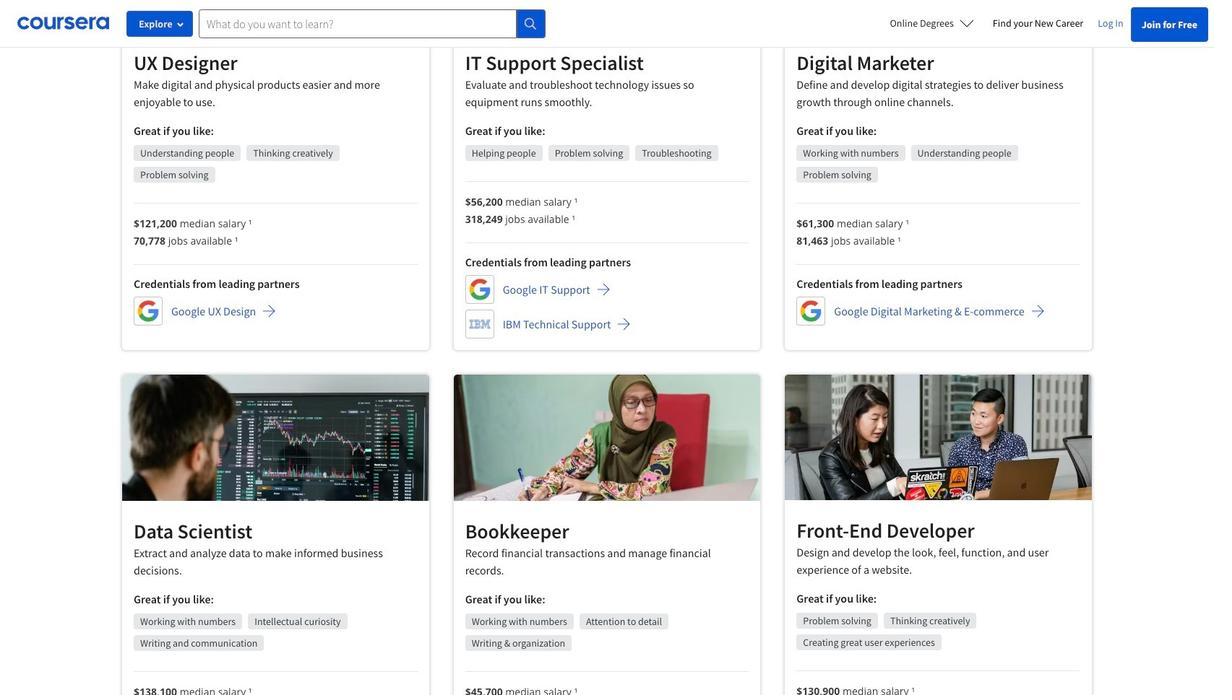 Task type: describe. For each thing, give the bounding box(es) containing it.
it support specialist image
[[454, 0, 760, 33]]

coursera image
[[17, 12, 109, 35]]

bookkeeper image
[[454, 375, 760, 502]]

What do you want to learn? text field
[[199, 9, 517, 38]]



Task type: vqa. For each thing, say whether or not it's contained in the screenshot.
the "educators,"
no



Task type: locate. For each thing, give the bounding box(es) containing it.
digital marketer image
[[785, 0, 1092, 33]]

ux designer image
[[122, 0, 429, 32]]

data scientist image
[[122, 375, 429, 501]]

None search field
[[199, 9, 546, 38]]



